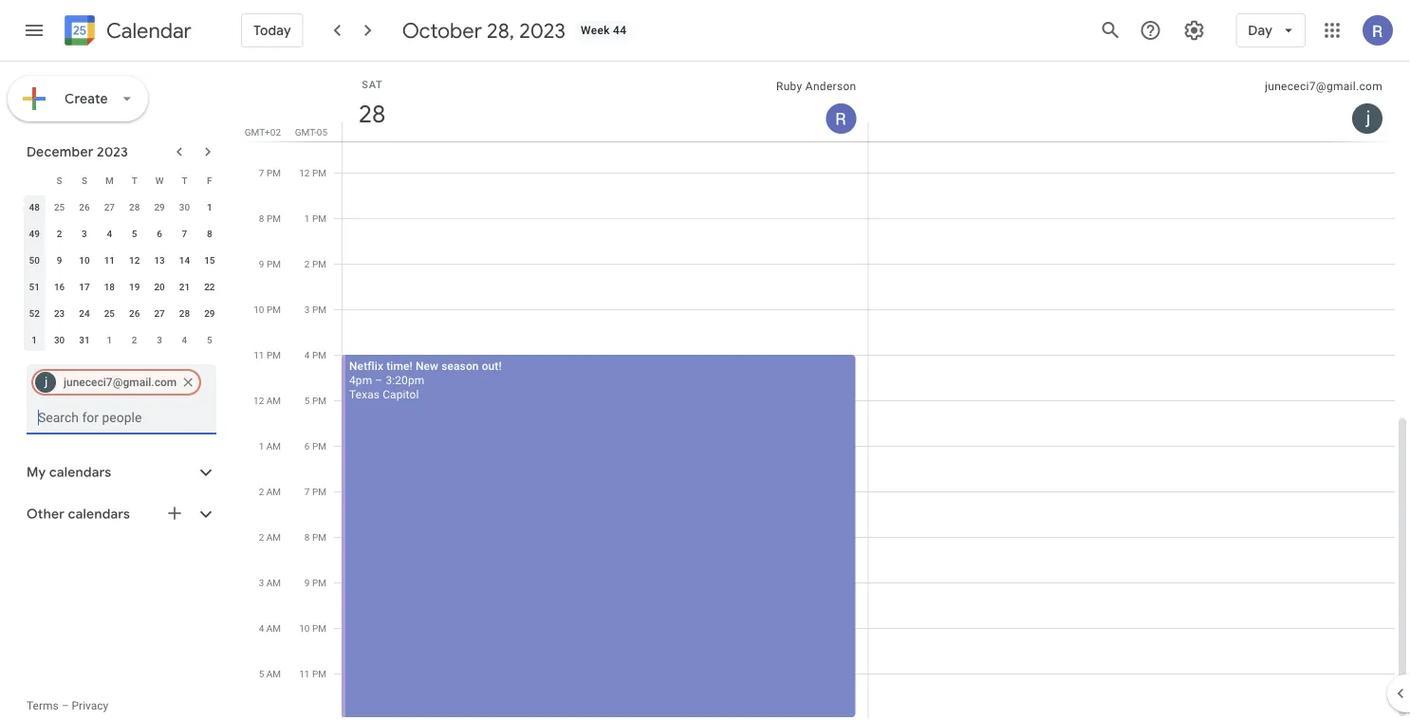 Task type: describe. For each thing, give the bounding box(es) containing it.
calendar
[[106, 18, 192, 44]]

january 1 element
[[98, 328, 121, 351]]

28,
[[487, 17, 515, 44]]

3 pm
[[305, 304, 327, 315]]

17 element
[[73, 275, 96, 298]]

january 3 element
[[148, 328, 171, 351]]

january 5 element
[[198, 328, 221, 351]]

1 vertical spatial 10 pm
[[299, 623, 327, 634]]

today button
[[241, 8, 304, 53]]

4 am from the top
[[267, 532, 281, 543]]

settings menu image
[[1183, 19, 1206, 42]]

november 25 element
[[48, 196, 71, 218]]

12 pm
[[299, 167, 327, 178]]

3 for the january 3 'element'
[[157, 334, 162, 346]]

31
[[79, 334, 90, 346]]

1 vertical spatial 10
[[254, 304, 264, 315]]

gmt-05
[[295, 126, 328, 138]]

1 for the january 1 "element"
[[107, 334, 112, 346]]

privacy link
[[72, 700, 108, 713]]

21 element
[[173, 275, 196, 298]]

december
[[27, 143, 94, 160]]

1 t from the left
[[132, 175, 137, 186]]

12 for 12
[[129, 254, 140, 266]]

create button
[[8, 76, 148, 122]]

05
[[317, 126, 328, 138]]

28 for november 28 element
[[129, 201, 140, 213]]

privacy
[[72, 700, 108, 713]]

week 44
[[581, 24, 627, 37]]

selected people list box
[[27, 365, 216, 401]]

20
[[154, 281, 165, 292]]

50
[[29, 254, 40, 266]]

week
[[581, 24, 610, 37]]

anderson
[[806, 80, 857, 93]]

2 am from the top
[[267, 441, 281, 452]]

2 horizontal spatial 8
[[305, 532, 310, 543]]

day button
[[1236, 8, 1306, 53]]

13 element
[[148, 249, 171, 272]]

november 30 element
[[173, 196, 196, 218]]

create
[[65, 90, 108, 107]]

2 vertical spatial 10
[[299, 623, 310, 634]]

6 for 6
[[157, 228, 162, 239]]

2 left the january 3 'element'
[[132, 334, 137, 346]]

main drawer image
[[23, 19, 46, 42]]

29 element
[[198, 302, 221, 325]]

10 element
[[73, 249, 96, 272]]

24
[[79, 308, 90, 319]]

capitol
[[383, 388, 419, 401]]

day
[[1249, 22, 1273, 39]]

1 pm
[[305, 213, 327, 224]]

31 element
[[73, 328, 96, 351]]

ruby
[[777, 80, 803, 93]]

49
[[29, 228, 40, 239]]

15 element
[[198, 249, 221, 272]]

25 for 25 element
[[104, 308, 115, 319]]

gmt+02
[[245, 126, 281, 138]]

row group inside december 2023 grid
[[22, 194, 222, 353]]

today
[[253, 22, 291, 39]]

16 element
[[48, 275, 71, 298]]

1 horizontal spatial 11
[[254, 349, 264, 361]]

january 2 element
[[123, 328, 146, 351]]

junececi7@gmail.com, selected option
[[31, 367, 201, 398]]

out!
[[482, 359, 502, 373]]

4 am
[[259, 623, 281, 634]]

27 for 27 element in the left top of the page
[[154, 308, 165, 319]]

19
[[129, 281, 140, 292]]

2 right 49
[[57, 228, 62, 239]]

6 for 6 pm
[[305, 441, 310, 452]]

november 27 element
[[98, 196, 121, 218]]

28 grid
[[243, 62, 1411, 721]]

new
[[416, 359, 439, 373]]

23 element
[[48, 302, 71, 325]]

row containing 48
[[22, 194, 222, 220]]

6 am from the top
[[267, 623, 281, 634]]

51
[[29, 281, 40, 292]]

20 element
[[148, 275, 171, 298]]

2 t from the left
[[182, 175, 187, 186]]

junececi7@gmail.com column header
[[868, 62, 1396, 141]]

terms – privacy
[[27, 700, 108, 713]]

1 for 1 pm
[[305, 213, 310, 224]]

row containing s
[[22, 167, 222, 194]]

6 pm
[[305, 441, 327, 452]]

11 inside 'row'
[[104, 254, 115, 266]]

15
[[204, 254, 215, 266]]

2 horizontal spatial 11
[[299, 668, 310, 680]]

4 down november 27 element
[[107, 228, 112, 239]]

44
[[613, 24, 627, 37]]

1 2 am from the top
[[259, 486, 281, 497]]

calendars for other calendars
[[68, 506, 130, 523]]

3 up 10 element
[[82, 228, 87, 239]]

21
[[179, 281, 190, 292]]

12 for 12 pm
[[299, 167, 310, 178]]

3 am from the top
[[267, 486, 281, 497]]

december 2023 grid
[[18, 167, 222, 353]]

3 for 3 pm
[[305, 304, 310, 315]]

16
[[54, 281, 65, 292]]

48
[[29, 201, 40, 213]]

25 element
[[98, 302, 121, 325]]

calendar heading
[[103, 18, 192, 44]]

7 am from the top
[[267, 668, 281, 680]]

season
[[442, 359, 479, 373]]

2 horizontal spatial 7
[[305, 486, 310, 497]]

ruby anderson
[[777, 80, 857, 93]]

gmt-
[[295, 126, 317, 138]]

4 pm
[[305, 349, 327, 361]]

calendars for my calendars
[[49, 464, 111, 481]]

october 28, 2023
[[402, 17, 566, 44]]

row containing 1
[[22, 327, 222, 353]]

26 for november 26 element
[[79, 201, 90, 213]]

18 element
[[98, 275, 121, 298]]

0 horizontal spatial 11 pm
[[254, 349, 281, 361]]

m
[[105, 175, 114, 186]]

27 for november 27 element
[[104, 201, 115, 213]]

23
[[54, 308, 65, 319]]

30 for november 30 element
[[179, 201, 190, 213]]

2 horizontal spatial 9
[[305, 577, 310, 589]]

f
[[207, 175, 212, 186]]

row containing 51
[[22, 273, 222, 300]]

4 for 4 pm
[[305, 349, 310, 361]]

10 inside 'row'
[[79, 254, 90, 266]]

december 2023
[[27, 143, 128, 160]]

Search for people text field
[[38, 401, 205, 435]]



Task type: locate. For each thing, give the bounding box(es) containing it.
1 horizontal spatial 10 pm
[[299, 623, 327, 634]]

10 left 11 element
[[79, 254, 90, 266]]

my calendars button
[[4, 458, 235, 488]]

am left 6 pm
[[267, 441, 281, 452]]

28 down sat on the left top of page
[[357, 98, 384, 130]]

calendar element
[[61, 11, 192, 53]]

1 down 12 pm
[[305, 213, 310, 224]]

8 up 15 element
[[207, 228, 212, 239]]

4 right the january 3 'element'
[[182, 334, 187, 346]]

2 am down 1 am on the left
[[259, 486, 281, 497]]

3 up 4 am
[[259, 577, 264, 589]]

9 pm left 2 pm
[[259, 258, 281, 270]]

0 horizontal spatial 9 pm
[[259, 258, 281, 270]]

netflix time! new season out! 4pm – 3:20pm texas capitol
[[349, 359, 502, 401]]

2 am
[[259, 486, 281, 497], [259, 532, 281, 543]]

22 element
[[198, 275, 221, 298]]

11 right 5 am
[[299, 668, 310, 680]]

11 right 10 element
[[104, 254, 115, 266]]

1 vertical spatial 8 pm
[[305, 532, 327, 543]]

calendars
[[49, 464, 111, 481], [68, 506, 130, 523]]

0 vertical spatial 8 pm
[[259, 213, 281, 224]]

8 pm down 6 pm
[[305, 532, 327, 543]]

29 for 29 element
[[204, 308, 215, 319]]

my calendars
[[27, 464, 111, 481]]

0 horizontal spatial 2023
[[97, 143, 128, 160]]

1 horizontal spatial 9
[[259, 258, 264, 270]]

2 vertical spatial 11
[[299, 668, 310, 680]]

0 horizontal spatial 29
[[154, 201, 165, 213]]

1 vertical spatial 8
[[207, 228, 212, 239]]

22
[[204, 281, 215, 292]]

30 right november 29 element
[[179, 201, 190, 213]]

am up 4 am
[[267, 577, 281, 589]]

0 vertical spatial 28
[[357, 98, 384, 130]]

2 am up 3 am
[[259, 532, 281, 543]]

8 pm left '1 pm' at the top of page
[[259, 213, 281, 224]]

10 pm left 3 pm
[[254, 304, 281, 315]]

6 inside 28 grid
[[305, 441, 310, 452]]

1 horizontal spatial –
[[375, 374, 383, 387]]

3 am
[[259, 577, 281, 589]]

w
[[155, 175, 164, 186]]

0 horizontal spatial 6
[[157, 228, 162, 239]]

1 vertical spatial –
[[61, 700, 69, 713]]

6 down november 29 element
[[157, 228, 162, 239]]

2 pm
[[305, 258, 327, 270]]

9 left 10 element
[[57, 254, 62, 266]]

0 horizontal spatial 25
[[54, 201, 65, 213]]

5 am
[[259, 668, 281, 680]]

0 horizontal spatial 7 pm
[[259, 167, 281, 178]]

11
[[104, 254, 115, 266], [254, 349, 264, 361], [299, 668, 310, 680]]

1 left "30" element
[[32, 334, 37, 346]]

28 inside column header
[[357, 98, 384, 130]]

12 inside 'row'
[[129, 254, 140, 266]]

row containing 50
[[22, 247, 222, 273]]

netflix
[[349, 359, 384, 373]]

9 inside 'row'
[[57, 254, 62, 266]]

29
[[154, 201, 165, 213], [204, 308, 215, 319]]

52
[[29, 308, 40, 319]]

5 for the january 5 element
[[207, 334, 212, 346]]

9 pm
[[259, 258, 281, 270], [305, 577, 327, 589]]

am
[[267, 395, 281, 406], [267, 441, 281, 452], [267, 486, 281, 497], [267, 532, 281, 543], [267, 577, 281, 589], [267, 623, 281, 634], [267, 668, 281, 680]]

0 horizontal spatial s
[[57, 175, 62, 186]]

2 down 1 am on the left
[[259, 486, 264, 497]]

29 for november 29 element
[[154, 201, 165, 213]]

12
[[299, 167, 310, 178], [129, 254, 140, 266], [254, 395, 264, 406]]

t left 'w'
[[132, 175, 137, 186]]

5 for 5 pm
[[305, 395, 310, 406]]

row group
[[22, 194, 222, 353]]

row containing 52
[[22, 300, 222, 327]]

1 vertical spatial 2023
[[97, 143, 128, 160]]

0 horizontal spatial 27
[[104, 201, 115, 213]]

2 horizontal spatial 10
[[299, 623, 310, 634]]

28 right november 27 element
[[129, 201, 140, 213]]

4 down 3 am
[[259, 623, 264, 634]]

2 s from the left
[[82, 175, 87, 186]]

2 vertical spatial 8
[[305, 532, 310, 543]]

0 vertical spatial 8
[[259, 213, 264, 224]]

26 right 25 element
[[129, 308, 140, 319]]

0 vertical spatial 11
[[104, 254, 115, 266]]

0 horizontal spatial 30
[[54, 334, 65, 346]]

7 down gmt+02 at left
[[259, 167, 264, 178]]

14
[[179, 254, 190, 266]]

1 vertical spatial 2 am
[[259, 532, 281, 543]]

terms link
[[27, 700, 59, 713]]

other calendars
[[27, 506, 130, 523]]

t right 'w'
[[182, 175, 187, 186]]

28 right 27 element in the left top of the page
[[179, 308, 190, 319]]

6 right 1 am on the left
[[305, 441, 310, 452]]

am down 4 am
[[267, 668, 281, 680]]

1 vertical spatial 25
[[104, 308, 115, 319]]

row group containing 48
[[22, 194, 222, 353]]

s up the november 25 element
[[57, 175, 62, 186]]

1 horizontal spatial t
[[182, 175, 187, 186]]

10 right 29 element
[[254, 304, 264, 315]]

0 vertical spatial 25
[[54, 201, 65, 213]]

24 element
[[73, 302, 96, 325]]

28 element
[[173, 302, 196, 325]]

4
[[107, 228, 112, 239], [182, 334, 187, 346], [305, 349, 310, 361], [259, 623, 264, 634]]

28 for 28 element
[[179, 308, 190, 319]]

row containing 49
[[22, 220, 222, 247]]

11 pm up 12 am
[[254, 349, 281, 361]]

0 horizontal spatial 10 pm
[[254, 304, 281, 315]]

0 vertical spatial 12
[[299, 167, 310, 178]]

–
[[375, 374, 383, 387], [61, 700, 69, 713]]

1 vertical spatial 28
[[129, 201, 140, 213]]

1 horizontal spatial 6
[[305, 441, 310, 452]]

am down 3 am
[[267, 623, 281, 634]]

calendars inside my calendars dropdown button
[[49, 464, 111, 481]]

0 vertical spatial 9 pm
[[259, 258, 281, 270]]

7 row from the top
[[22, 327, 222, 353]]

3 row from the top
[[22, 220, 222, 247]]

1 horizontal spatial 8 pm
[[305, 532, 327, 543]]

12 for 12 am
[[254, 395, 264, 406]]

am left 5 pm on the left
[[267, 395, 281, 406]]

1 horizontal spatial 7 pm
[[305, 486, 327, 497]]

0 vertical spatial 7
[[259, 167, 264, 178]]

5 pm
[[305, 395, 327, 406]]

1 right november 30 element
[[207, 201, 212, 213]]

26 inside november 26 element
[[79, 201, 90, 213]]

0 horizontal spatial 11
[[104, 254, 115, 266]]

pm
[[267, 167, 281, 178], [312, 167, 327, 178], [267, 213, 281, 224], [312, 213, 327, 224], [267, 258, 281, 270], [312, 258, 327, 270], [267, 304, 281, 315], [312, 304, 327, 315], [267, 349, 281, 361], [312, 349, 327, 361], [312, 395, 327, 406], [312, 441, 327, 452], [312, 486, 327, 497], [312, 532, 327, 543], [312, 577, 327, 589], [312, 623, 327, 634], [312, 668, 327, 680]]

0 horizontal spatial 26
[[79, 201, 90, 213]]

12 element
[[123, 249, 146, 272]]

27 right november 26 element
[[104, 201, 115, 213]]

12 am
[[254, 395, 281, 406]]

25 for the november 25 element
[[54, 201, 65, 213]]

2023 right 28,
[[519, 17, 566, 44]]

26 element
[[123, 302, 146, 325]]

26 inside 26 "element"
[[129, 308, 140, 319]]

1 am from the top
[[267, 395, 281, 406]]

1 horizontal spatial 12
[[254, 395, 264, 406]]

sat
[[362, 78, 383, 90]]

0 horizontal spatial 9
[[57, 254, 62, 266]]

2 up 3 pm
[[305, 258, 310, 270]]

2 horizontal spatial 12
[[299, 167, 310, 178]]

5 right january 4 element
[[207, 334, 212, 346]]

s left m
[[82, 175, 87, 186]]

1 am
[[259, 441, 281, 452]]

3 left january 4 element
[[157, 334, 162, 346]]

time!
[[387, 359, 413, 373]]

7
[[259, 167, 264, 178], [182, 228, 187, 239], [305, 486, 310, 497]]

0 vertical spatial 27
[[104, 201, 115, 213]]

1 vertical spatial 27
[[154, 308, 165, 319]]

11 up 12 am
[[254, 349, 264, 361]]

0 horizontal spatial t
[[132, 175, 137, 186]]

november 29 element
[[148, 196, 171, 218]]

27
[[104, 201, 115, 213], [154, 308, 165, 319]]

calendars up the other calendars
[[49, 464, 111, 481]]

5 for 5 am
[[259, 668, 264, 680]]

30 element
[[48, 328, 71, 351]]

1 left january 2 element
[[107, 334, 112, 346]]

1 vertical spatial 12
[[129, 254, 140, 266]]

– inside netflix time! new season out! 4pm – 3:20pm texas capitol
[[375, 374, 383, 387]]

7 down 6 pm
[[305, 486, 310, 497]]

28 column header
[[342, 62, 869, 141]]

6
[[157, 228, 162, 239], [305, 441, 310, 452]]

26 for 26 "element"
[[129, 308, 140, 319]]

1 s from the left
[[57, 175, 62, 186]]

am up 3 am
[[267, 532, 281, 543]]

4 row from the top
[[22, 247, 222, 273]]

10 pm right 4 am
[[299, 623, 327, 634]]

8
[[259, 213, 264, 224], [207, 228, 212, 239], [305, 532, 310, 543]]

1 vertical spatial 6
[[305, 441, 310, 452]]

0 vertical spatial 26
[[79, 201, 90, 213]]

5 right 12 am
[[305, 395, 310, 406]]

0 horizontal spatial –
[[61, 700, 69, 713]]

0 vertical spatial 7 pm
[[259, 167, 281, 178]]

1 horizontal spatial 7
[[259, 167, 264, 178]]

13
[[154, 254, 165, 266]]

1 vertical spatial 30
[[54, 334, 65, 346]]

9 pm right 3 am
[[305, 577, 327, 589]]

4pm
[[349, 374, 372, 387]]

2 horizontal spatial 28
[[357, 98, 384, 130]]

junececi7@gmail.com
[[1266, 80, 1383, 93]]

sat 28
[[357, 78, 384, 130]]

1 vertical spatial 7 pm
[[305, 486, 327, 497]]

1 vertical spatial calendars
[[68, 506, 130, 523]]

0 horizontal spatial 7
[[182, 228, 187, 239]]

0 horizontal spatial 10
[[79, 254, 90, 266]]

27 element
[[148, 302, 171, 325]]

0 vertical spatial –
[[375, 374, 383, 387]]

1 vertical spatial 9 pm
[[305, 577, 327, 589]]

29 right november 28 element
[[154, 201, 165, 213]]

9 right 15 element
[[259, 258, 264, 270]]

17
[[79, 281, 90, 292]]

0 vertical spatial 10
[[79, 254, 90, 266]]

2 row from the top
[[22, 194, 222, 220]]

28
[[357, 98, 384, 130], [129, 201, 140, 213], [179, 308, 190, 319]]

2 vertical spatial 7
[[305, 486, 310, 497]]

1 horizontal spatial 11 pm
[[299, 668, 327, 680]]

1 horizontal spatial s
[[82, 175, 87, 186]]

7 down november 30 element
[[182, 228, 187, 239]]

other
[[27, 506, 65, 523]]

1 horizontal spatial 27
[[154, 308, 165, 319]]

january 4 element
[[173, 328, 196, 351]]

3
[[82, 228, 87, 239], [305, 304, 310, 315], [157, 334, 162, 346], [259, 577, 264, 589]]

1 horizontal spatial 8
[[259, 213, 264, 224]]

0 vertical spatial 10 pm
[[254, 304, 281, 315]]

5
[[132, 228, 137, 239], [207, 334, 212, 346], [305, 395, 310, 406], [259, 668, 264, 680]]

25 right 48
[[54, 201, 65, 213]]

19 element
[[123, 275, 146, 298]]

3 down 2 pm
[[305, 304, 310, 315]]

0 vertical spatial 6
[[157, 228, 162, 239]]

30 left 31
[[54, 334, 65, 346]]

26 right the november 25 element
[[79, 201, 90, 213]]

am down 1 am on the left
[[267, 486, 281, 497]]

5 row from the top
[[22, 273, 222, 300]]

1 for 1 am
[[259, 441, 264, 452]]

9
[[57, 254, 62, 266], [259, 258, 264, 270], [305, 577, 310, 589]]

1 vertical spatial 7
[[182, 228, 187, 239]]

saturday, october 28 element
[[350, 92, 394, 136]]

12 right 11 element
[[129, 254, 140, 266]]

add other calendars image
[[165, 504, 184, 523]]

2023
[[519, 17, 566, 44], [97, 143, 128, 160]]

18
[[104, 281, 115, 292]]

1 inside "element"
[[107, 334, 112, 346]]

november 26 element
[[73, 196, 96, 218]]

3 inside 'element'
[[157, 334, 162, 346]]

27 right 26 "element"
[[154, 308, 165, 319]]

– right 4pm
[[375, 374, 383, 387]]

3 for 3 am
[[259, 577, 264, 589]]

7 pm
[[259, 167, 281, 178], [305, 486, 327, 497]]

terms
[[27, 700, 59, 713]]

1 horizontal spatial 29
[[204, 308, 215, 319]]

25 right the 24 "element"
[[104, 308, 115, 319]]

my
[[27, 464, 46, 481]]

10 right 4 am
[[299, 623, 310, 634]]

30
[[179, 201, 190, 213], [54, 334, 65, 346]]

12 up 1 am on the left
[[254, 395, 264, 406]]

11 element
[[98, 249, 121, 272]]

8 left '1 pm' at the top of page
[[259, 213, 264, 224]]

0 horizontal spatial 8 pm
[[259, 213, 281, 224]]

0 vertical spatial calendars
[[49, 464, 111, 481]]

0 horizontal spatial 8
[[207, 228, 212, 239]]

row
[[22, 167, 222, 194], [22, 194, 222, 220], [22, 220, 222, 247], [22, 247, 222, 273], [22, 273, 222, 300], [22, 300, 222, 327], [22, 327, 222, 353]]

november 28 element
[[123, 196, 146, 218]]

0 vertical spatial 29
[[154, 201, 165, 213]]

1 horizontal spatial 10
[[254, 304, 264, 315]]

4 for 4 am
[[259, 623, 264, 634]]

texas
[[349, 388, 380, 401]]

0 vertical spatial 11 pm
[[254, 349, 281, 361]]

30 for "30" element
[[54, 334, 65, 346]]

6 inside 'row'
[[157, 228, 162, 239]]

1 horizontal spatial 30
[[179, 201, 190, 213]]

7 pm down gmt+02 at left
[[259, 167, 281, 178]]

1 row from the top
[[22, 167, 222, 194]]

5 down november 28 element
[[132, 228, 137, 239]]

0 vertical spatial 2 am
[[259, 486, 281, 497]]

– right terms link
[[61, 700, 69, 713]]

other calendars button
[[4, 499, 235, 530]]

0 horizontal spatial 28
[[129, 201, 140, 213]]

1 horizontal spatial 25
[[104, 308, 115, 319]]

3:20pm
[[386, 374, 425, 387]]

2 vertical spatial 12
[[254, 395, 264, 406]]

2 up 3 am
[[259, 532, 264, 543]]

1 down 12 am
[[259, 441, 264, 452]]

t
[[132, 175, 137, 186], [182, 175, 187, 186]]

0 vertical spatial 2023
[[519, 17, 566, 44]]

0 vertical spatial 30
[[179, 201, 190, 213]]

5 down 4 am
[[259, 668, 264, 680]]

7 pm down 6 pm
[[305, 486, 327, 497]]

14 element
[[173, 249, 196, 272]]

8 inside 'row'
[[207, 228, 212, 239]]

1 horizontal spatial 26
[[129, 308, 140, 319]]

1 vertical spatial 11 pm
[[299, 668, 327, 680]]

25
[[54, 201, 65, 213], [104, 308, 115, 319]]

1 vertical spatial 29
[[204, 308, 215, 319]]

26
[[79, 201, 90, 213], [129, 308, 140, 319]]

calendars down my calendars dropdown button
[[68, 506, 130, 523]]

4 down 3 pm
[[305, 349, 310, 361]]

2 vertical spatial 28
[[179, 308, 190, 319]]

2
[[57, 228, 62, 239], [305, 258, 310, 270], [132, 334, 137, 346], [259, 486, 264, 497], [259, 532, 264, 543]]

1 vertical spatial 26
[[129, 308, 140, 319]]

5 inside the january 5 element
[[207, 334, 212, 346]]

8 pm
[[259, 213, 281, 224], [305, 532, 327, 543]]

0 horizontal spatial 12
[[129, 254, 140, 266]]

1
[[207, 201, 212, 213], [305, 213, 310, 224], [32, 334, 37, 346], [107, 334, 112, 346], [259, 441, 264, 452]]

1 vertical spatial 11
[[254, 349, 264, 361]]

8 down 6 pm
[[305, 532, 310, 543]]

4 for january 4 element
[[182, 334, 187, 346]]

None search field
[[0, 357, 235, 435]]

5 am from the top
[[267, 577, 281, 589]]

11 pm right 5 am
[[299, 668, 327, 680]]

10 pm
[[254, 304, 281, 315], [299, 623, 327, 634]]

1 horizontal spatial 2023
[[519, 17, 566, 44]]

2 2 am from the top
[[259, 532, 281, 543]]

6 row from the top
[[22, 300, 222, 327]]

1 horizontal spatial 28
[[179, 308, 190, 319]]

7 inside 'row'
[[182, 228, 187, 239]]

12 down the gmt-
[[299, 167, 310, 178]]

11 pm
[[254, 349, 281, 361], [299, 668, 327, 680]]

calendars inside other calendars dropdown button
[[68, 506, 130, 523]]

2023 up m
[[97, 143, 128, 160]]

29 right 28 element
[[204, 308, 215, 319]]

1 horizontal spatial 9 pm
[[305, 577, 327, 589]]

9 right 3 am
[[305, 577, 310, 589]]

october
[[402, 17, 482, 44]]



Task type: vqa. For each thing, say whether or not it's contained in the screenshot.
"in" within Holidays in United States link
no



